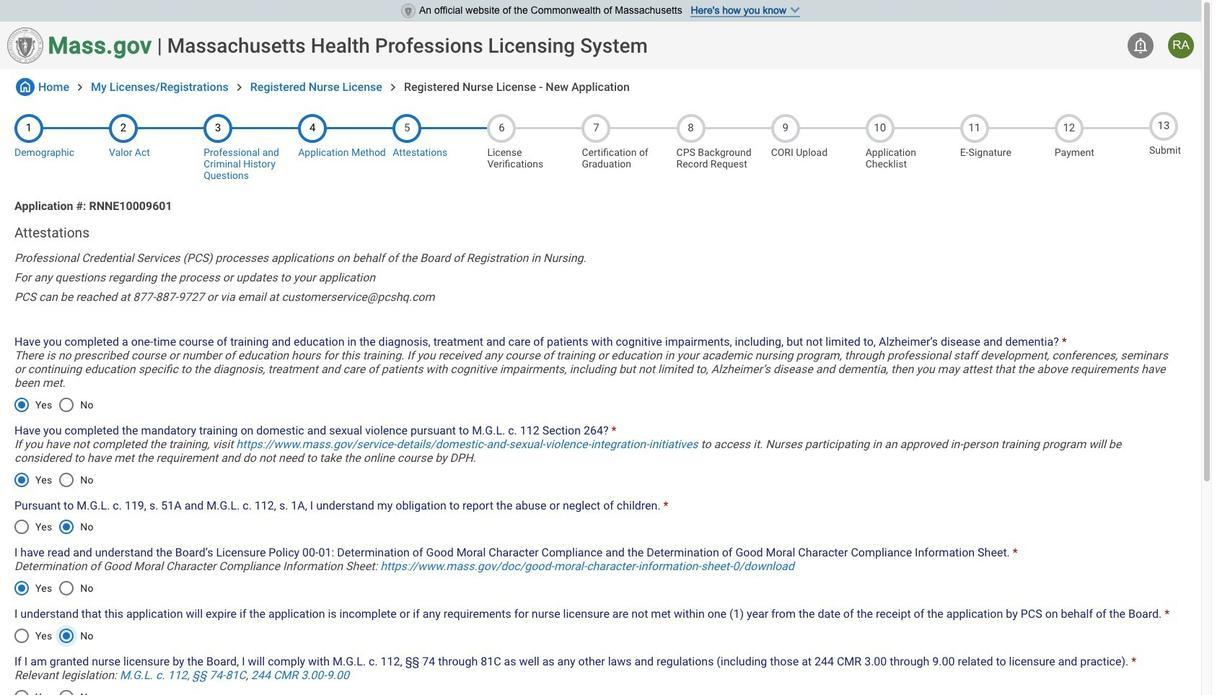 Task type: locate. For each thing, give the bounding box(es) containing it.
4 option group from the top
[[6, 571, 101, 606]]

option group
[[6, 387, 101, 422], [6, 462, 101, 497], [6, 510, 101, 544], [6, 571, 101, 606], [6, 618, 101, 653], [6, 680, 101, 695]]

6 option group from the top
[[6, 680, 101, 695]]

1 vertical spatial heading
[[14, 224, 1187, 241]]

massachusetts state seal image
[[7, 27, 43, 64]]

heading
[[167, 34, 648, 57], [14, 224, 1187, 241]]

1 option group from the top
[[6, 387, 101, 422]]

5 option group from the top
[[6, 618, 101, 653]]

no color image
[[1132, 37, 1150, 54], [73, 80, 87, 94], [232, 80, 247, 94], [386, 80, 401, 94]]



Task type: describe. For each thing, give the bounding box(es) containing it.
2 option group from the top
[[6, 462, 101, 497]]

0 vertical spatial heading
[[167, 34, 648, 57]]

massachusetts state seal image
[[401, 4, 416, 18]]

no color image
[[16, 78, 35, 96]]

3 option group from the top
[[6, 510, 101, 544]]



